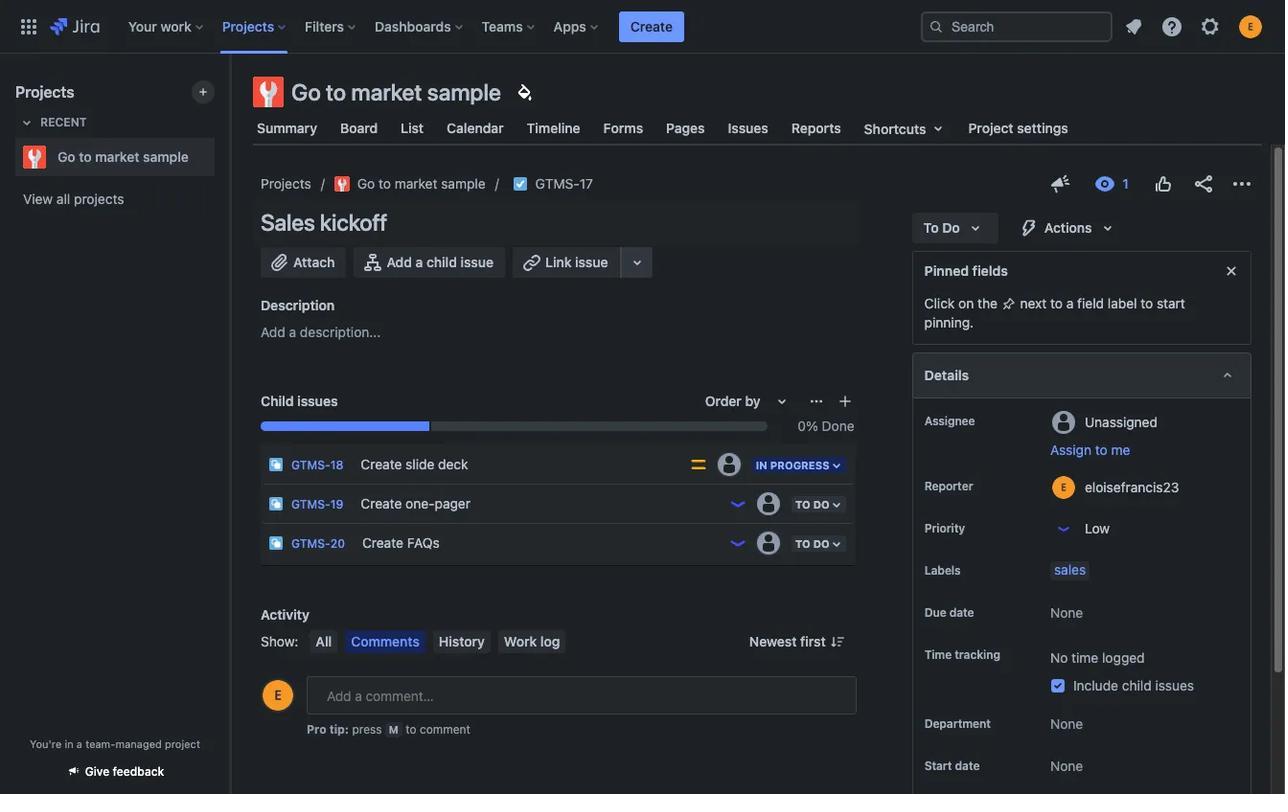 Task type: describe. For each thing, give the bounding box(es) containing it.
collapse recent projects image
[[15, 111, 38, 134]]

tab list containing summary
[[242, 111, 1274, 146]]

next to a field label to start pinning.
[[925, 295, 1186, 331]]

include child issues
[[1074, 678, 1195, 694]]

20
[[331, 537, 345, 551]]

settings image
[[1199, 15, 1222, 38]]

shortcuts button
[[861, 111, 953, 146]]

2 vertical spatial sample
[[441, 175, 486, 192]]

forms
[[604, 120, 643, 136]]

project
[[165, 738, 200, 751]]

pager
[[435, 495, 471, 511]]

list
[[401, 120, 424, 136]]

settings
[[1017, 120, 1069, 136]]

pinned
[[925, 263, 969, 279]]

summary
[[257, 120, 317, 136]]

comments
[[351, 634, 420, 650]]

go to market sample for the left "go to market sample" link
[[58, 149, 189, 165]]

summary link
[[253, 111, 321, 146]]

gtms- for 18
[[291, 458, 331, 473]]

you're
[[30, 738, 62, 751]]

comments button
[[345, 631, 426, 654]]

create for create one-pager
[[361, 495, 402, 511]]

add a description...
[[261, 324, 381, 340]]

start
[[1157, 295, 1186, 312]]

faqs
[[407, 534, 440, 551]]

pinned fields
[[925, 263, 1008, 279]]

add to starred image
[[209, 146, 232, 169]]

done
[[822, 418, 855, 434]]

department
[[925, 717, 991, 732]]

child issues
[[261, 393, 338, 409]]

1 vertical spatial sample
[[143, 149, 189, 165]]

view all projects link
[[15, 182, 215, 217]]

2 vertical spatial market
[[395, 175, 438, 192]]

add for add a description...
[[261, 324, 285, 340]]

primary element
[[12, 0, 921, 53]]

give feedback
[[85, 765, 164, 779]]

none for due date
[[1051, 605, 1084, 621]]

create slide deck link
[[353, 446, 681, 484]]

to right m
[[406, 723, 417, 737]]

pro tip: press m to comment
[[307, 723, 471, 737]]

gtms-20
[[291, 537, 345, 551]]

next
[[1021, 295, 1047, 312]]

forms link
[[600, 111, 647, 146]]

Add a comment… field
[[307, 677, 857, 715]]

m
[[389, 724, 399, 736]]

newest first image
[[830, 635, 845, 650]]

1 vertical spatial child
[[1122, 678, 1152, 694]]

1 horizontal spatial issues
[[1156, 678, 1195, 694]]

description...
[[300, 324, 381, 340]]

add a child issue
[[387, 254, 494, 270]]

create one-pager link
[[353, 485, 721, 523]]

in
[[65, 738, 74, 751]]

reports
[[792, 120, 841, 136]]

assign
[[1051, 442, 1092, 458]]

gtms-19
[[291, 498, 344, 512]]

to right the next
[[1051, 295, 1063, 312]]

gtms-18 link
[[291, 458, 344, 473]]

date for due date
[[950, 606, 974, 620]]

a inside next to a field label to start pinning.
[[1067, 295, 1074, 312]]

to up board
[[326, 79, 346, 105]]

work log button
[[498, 631, 566, 654]]

click on the
[[925, 295, 1002, 312]]

none for department
[[1051, 716, 1084, 733]]

on
[[959, 295, 974, 312]]

project settings
[[969, 120, 1069, 136]]

issue inside link issue button
[[575, 254, 608, 270]]

banner containing your work
[[0, 0, 1286, 54]]

vote options: no one has voted for this issue yet. image
[[1152, 173, 1175, 196]]

your
[[128, 18, 157, 34]]

field
[[1078, 295, 1104, 312]]

task image
[[513, 176, 528, 192]]

pages
[[666, 120, 705, 136]]

tip:
[[329, 723, 349, 737]]

give feedback image
[[1050, 173, 1073, 196]]

projects for the "projects" link
[[261, 175, 311, 192]]

gtms-17
[[536, 175, 593, 192]]

19
[[331, 498, 344, 512]]

timeline link
[[523, 111, 584, 146]]

create one-pager
[[361, 495, 471, 511]]

share image
[[1193, 173, 1216, 196]]

include
[[1074, 678, 1119, 694]]

board link
[[336, 111, 382, 146]]

copy link to issue image
[[590, 175, 605, 191]]

gtms- for 19
[[291, 498, 331, 512]]

feedback
[[113, 765, 164, 779]]

project settings link
[[965, 111, 1073, 146]]

gtms- for 17
[[536, 175, 580, 192]]

create faqs link
[[355, 524, 721, 563]]

create button
[[619, 11, 684, 42]]

unassigned image
[[757, 493, 780, 516]]

log
[[541, 634, 560, 650]]

due
[[925, 606, 947, 620]]

to left the start
[[1141, 295, 1154, 312]]

work
[[161, 18, 191, 34]]

managed
[[115, 738, 162, 751]]

board
[[340, 120, 378, 136]]

0 vertical spatial market
[[351, 79, 422, 105]]

sales kickoff
[[261, 209, 387, 236]]

create for create
[[631, 18, 673, 34]]

newest first button
[[738, 631, 857, 654]]

projects for projects "popup button"
[[222, 18, 274, 34]]

1 vertical spatial market
[[95, 149, 139, 165]]

1 horizontal spatial go to market sample link
[[334, 173, 486, 196]]

none for start date
[[1051, 759, 1084, 775]]

0 horizontal spatial issues
[[297, 393, 338, 409]]

0 horizontal spatial go to market sample link
[[15, 138, 207, 176]]

filters button
[[299, 11, 363, 42]]

newest
[[750, 634, 797, 650]]

go to market sample image
[[334, 176, 350, 192]]

Search field
[[921, 11, 1113, 42]]

pinning.
[[925, 314, 974, 331]]

attach button
[[261, 247, 347, 278]]

time
[[925, 648, 952, 662]]

recent
[[40, 115, 87, 129]]

18
[[331, 458, 344, 473]]

dashboards
[[375, 18, 451, 34]]

start
[[925, 760, 952, 774]]



Task type: locate. For each thing, give the bounding box(es) containing it.
market down list link
[[395, 175, 438, 192]]

2 vertical spatial go
[[357, 175, 375, 192]]

history button
[[433, 631, 491, 654]]

a inside button
[[416, 254, 423, 270]]

0 vertical spatial child
[[427, 254, 457, 270]]

projects up 'sales'
[[261, 175, 311, 192]]

issues
[[297, 393, 338, 409], [1156, 678, 1195, 694]]

1 vertical spatial date
[[955, 760, 980, 774]]

1 priority: low image from the top
[[729, 495, 748, 514]]

1 vertical spatial add
[[261, 324, 285, 340]]

newest first
[[750, 634, 826, 650]]

tab list
[[242, 111, 1274, 146]]

1 vertical spatial go
[[58, 149, 75, 165]]

gtms- right task image
[[536, 175, 580, 192]]

apps button
[[548, 11, 606, 42]]

1 vertical spatial projects
[[15, 83, 74, 101]]

go to market sample for right "go to market sample" link
[[357, 175, 486, 192]]

add down description
[[261, 324, 285, 340]]

1 horizontal spatial issue
[[575, 254, 608, 270]]

1 vertical spatial issue type: sub-task image
[[268, 536, 284, 551]]

market
[[351, 79, 422, 105], [95, 149, 139, 165], [395, 175, 438, 192]]

gtms-20 link
[[291, 537, 345, 551]]

2 vertical spatial go to market sample
[[357, 175, 486, 192]]

0 vertical spatial add
[[387, 254, 412, 270]]

%
[[806, 418, 819, 434]]

one-
[[406, 495, 435, 511]]

you're in a team-managed project
[[30, 738, 200, 751]]

timeline
[[527, 120, 581, 136]]

create right apps dropdown button
[[631, 18, 673, 34]]

go to market sample down list link
[[357, 175, 486, 192]]

go down "recent"
[[58, 149, 75, 165]]

create left one-
[[361, 495, 402, 511]]

click
[[925, 295, 955, 312]]

go to market sample up list
[[291, 79, 501, 105]]

go up summary
[[291, 79, 321, 105]]

0 horizontal spatial add
[[261, 324, 285, 340]]

2 vertical spatial projects
[[261, 175, 311, 192]]

label
[[1108, 295, 1137, 312]]

apps
[[554, 18, 587, 34]]

to
[[326, 79, 346, 105], [79, 149, 92, 165], [379, 175, 391, 192], [1051, 295, 1063, 312], [1141, 295, 1154, 312], [1096, 442, 1108, 458], [406, 723, 417, 737]]

activity
[[261, 607, 310, 623]]

sales
[[261, 209, 315, 236]]

2 priority: low image from the top
[[729, 534, 748, 553]]

link issue
[[545, 254, 608, 270]]

calendar
[[447, 120, 504, 136]]

show:
[[261, 634, 299, 650]]

press
[[352, 723, 382, 737]]

time tracking
[[925, 648, 1001, 662]]

1 horizontal spatial go
[[291, 79, 321, 105]]

reporter
[[925, 479, 974, 494]]

issues right include
[[1156, 678, 1195, 694]]

issue right link at the top
[[575, 254, 608, 270]]

0 % done
[[798, 418, 855, 434]]

issues right child
[[297, 393, 338, 409]]

0 vertical spatial projects
[[222, 18, 274, 34]]

link
[[545, 254, 572, 270]]

link web pages and more image
[[626, 251, 649, 274]]

projects inside "popup button"
[[222, 18, 274, 34]]

child inside button
[[427, 254, 457, 270]]

your profile and settings image
[[1240, 15, 1263, 38]]

attach
[[293, 254, 335, 270]]

0 horizontal spatial child
[[427, 254, 457, 270]]

all button
[[310, 631, 338, 654]]

logged
[[1103, 650, 1145, 666]]

sidebar navigation image
[[209, 77, 251, 115]]

go to market sample link
[[15, 138, 207, 176], [334, 173, 486, 196]]

child
[[261, 393, 294, 409]]

gtms-19 link
[[291, 498, 344, 512]]

actions image
[[1231, 173, 1254, 196]]

date for start date
[[955, 760, 980, 774]]

projects right work
[[222, 18, 274, 34]]

go to market sample link down list link
[[334, 173, 486, 196]]

0 horizontal spatial go
[[58, 149, 75, 165]]

start date
[[925, 760, 980, 774]]

0 vertical spatial sample
[[427, 79, 501, 105]]

create child image
[[838, 394, 853, 409]]

banner
[[0, 0, 1286, 54]]

add inside add a child issue button
[[387, 254, 412, 270]]

none
[[1051, 605, 1084, 621], [1051, 716, 1084, 733], [1051, 759, 1084, 775]]

3 none from the top
[[1051, 759, 1084, 775]]

kickoff
[[320, 209, 387, 236]]

issue type: sub-task image
[[268, 457, 284, 473]]

all
[[56, 191, 70, 207]]

a
[[416, 254, 423, 270], [1067, 295, 1074, 312], [289, 324, 296, 340], [77, 738, 82, 751]]

sample up the calendar
[[427, 79, 501, 105]]

0 vertical spatial issues
[[297, 393, 338, 409]]

create for create faqs
[[362, 534, 404, 551]]

team-
[[85, 738, 116, 751]]

17
[[580, 175, 593, 192]]

work log
[[504, 634, 560, 650]]

give feedback button
[[54, 756, 176, 788]]

gtms-17 link
[[536, 173, 593, 196]]

gtms- right issue type: sub-task icon at left
[[291, 458, 331, 473]]

0 horizontal spatial issue
[[461, 254, 494, 270]]

to down "recent"
[[79, 149, 92, 165]]

projects
[[74, 191, 124, 207]]

2 none from the top
[[1051, 716, 1084, 733]]

issue inside add a child issue button
[[461, 254, 494, 270]]

issue left link at the top
[[461, 254, 494, 270]]

set background color image
[[513, 81, 536, 104]]

projects link
[[261, 173, 311, 196]]

create project image
[[196, 84, 211, 100]]

menu bar
[[306, 631, 570, 654]]

help image
[[1161, 15, 1184, 38]]

go to market sample up view all projects link
[[58, 149, 189, 165]]

projects up "recent"
[[15, 83, 74, 101]]

hide message image
[[1220, 260, 1243, 283]]

priority
[[925, 522, 965, 536]]

1 vertical spatial priority: low image
[[729, 534, 748, 553]]

2 vertical spatial none
[[1051, 759, 1084, 775]]

menu bar containing all
[[306, 631, 570, 654]]

the
[[978, 295, 998, 312]]

no
[[1051, 650, 1068, 666]]

issue type: sub-task image for create faqs
[[268, 536, 284, 551]]

market up view all projects link
[[95, 149, 139, 165]]

to left me
[[1096, 442, 1108, 458]]

jira image
[[50, 15, 99, 38], [50, 15, 99, 38]]

create slide deck
[[361, 456, 468, 472]]

1 none from the top
[[1051, 605, 1084, 621]]

go right go to market sample 'image'
[[357, 175, 375, 192]]

projects button
[[216, 11, 293, 42]]

issue type: sub-task image
[[268, 497, 284, 512], [268, 536, 284, 551]]

priority: low image for create faqs
[[729, 534, 748, 553]]

date right start
[[955, 760, 980, 774]]

priority: medium image
[[689, 455, 708, 475]]

issue type: sub-task image down issue type: sub-task icon at left
[[268, 497, 284, 512]]

to inside assign to me button
[[1096, 442, 1108, 458]]

deck
[[438, 456, 468, 472]]

your work button
[[122, 11, 211, 42]]

to right go to market sample 'image'
[[379, 175, 391, 192]]

create inside button
[[631, 18, 673, 34]]

2 horizontal spatial go
[[357, 175, 375, 192]]

priority: low image for create one-pager
[[729, 495, 748, 514]]

comment
[[420, 723, 471, 737]]

0 vertical spatial go
[[291, 79, 321, 105]]

1 horizontal spatial child
[[1122, 678, 1152, 694]]

gtms- down the gtms-19 link
[[291, 537, 331, 551]]

give
[[85, 765, 110, 779]]

filters
[[305, 18, 344, 34]]

1 issue type: sub-task image from the top
[[268, 497, 284, 512]]

assignee
[[925, 414, 975, 429]]

notifications image
[[1123, 15, 1146, 38]]

create left faqs
[[362, 534, 404, 551]]

go to market sample link up view all projects link
[[15, 138, 207, 176]]

create faqs
[[362, 534, 440, 551]]

issue
[[461, 254, 494, 270], [575, 254, 608, 270]]

0 vertical spatial date
[[950, 606, 974, 620]]

0 vertical spatial issue type: sub-task image
[[268, 497, 284, 512]]

1 issue from the left
[[461, 254, 494, 270]]

issue type: sub-task image for create one-pager
[[268, 497, 284, 512]]

0 vertical spatial priority: low image
[[729, 495, 748, 514]]

sample left add to starred image
[[143, 149, 189, 165]]

create left 'slide'
[[361, 456, 402, 472]]

profile image of eloisefrancis23 image
[[263, 681, 293, 711]]

2 issue type: sub-task image from the top
[[268, 536, 284, 551]]

1 vertical spatial issues
[[1156, 678, 1195, 694]]

work
[[504, 634, 537, 650]]

1 vertical spatial go to market sample
[[58, 149, 189, 165]]

date right due
[[950, 606, 974, 620]]

search image
[[929, 19, 944, 34]]

sample down calendar link
[[441, 175, 486, 192]]

due date
[[925, 606, 974, 620]]

add
[[387, 254, 412, 270], [261, 324, 285, 340]]

time
[[1072, 650, 1099, 666]]

add a child issue button
[[354, 247, 505, 278]]

0 vertical spatial go to market sample
[[291, 79, 501, 105]]

details
[[925, 367, 969, 383]]

market up list
[[351, 79, 422, 105]]

details element
[[912, 353, 1252, 399]]

1 horizontal spatial add
[[387, 254, 412, 270]]

gtms-18
[[291, 458, 344, 473]]

gtms- for 20
[[291, 537, 331, 551]]

no time logged
[[1051, 650, 1145, 666]]

issue type: sub-task image left gtms-20 link
[[268, 536, 284, 551]]

appswitcher icon image
[[17, 15, 40, 38]]

create for create slide deck
[[361, 456, 402, 472]]

priority: low image
[[729, 495, 748, 514], [729, 534, 748, 553]]

sales link
[[1051, 562, 1090, 581]]

1 vertical spatial none
[[1051, 716, 1084, 733]]

issues
[[728, 120, 769, 136]]

add for add a child issue
[[387, 254, 412, 270]]

create
[[631, 18, 673, 34], [361, 456, 402, 472], [361, 495, 402, 511], [362, 534, 404, 551]]

add down kickoff
[[387, 254, 412, 270]]

view all projects
[[23, 191, 124, 207]]

child
[[427, 254, 457, 270], [1122, 678, 1152, 694]]

0 vertical spatial none
[[1051, 605, 1084, 621]]

link issue button
[[513, 247, 622, 278]]

fields
[[973, 263, 1008, 279]]

teams button
[[476, 11, 542, 42]]

view
[[23, 191, 53, 207]]

2 issue from the left
[[575, 254, 608, 270]]

gtms- down gtms-18
[[291, 498, 331, 512]]



Task type: vqa. For each thing, say whether or not it's contained in the screenshot.
None to the middle
yes



